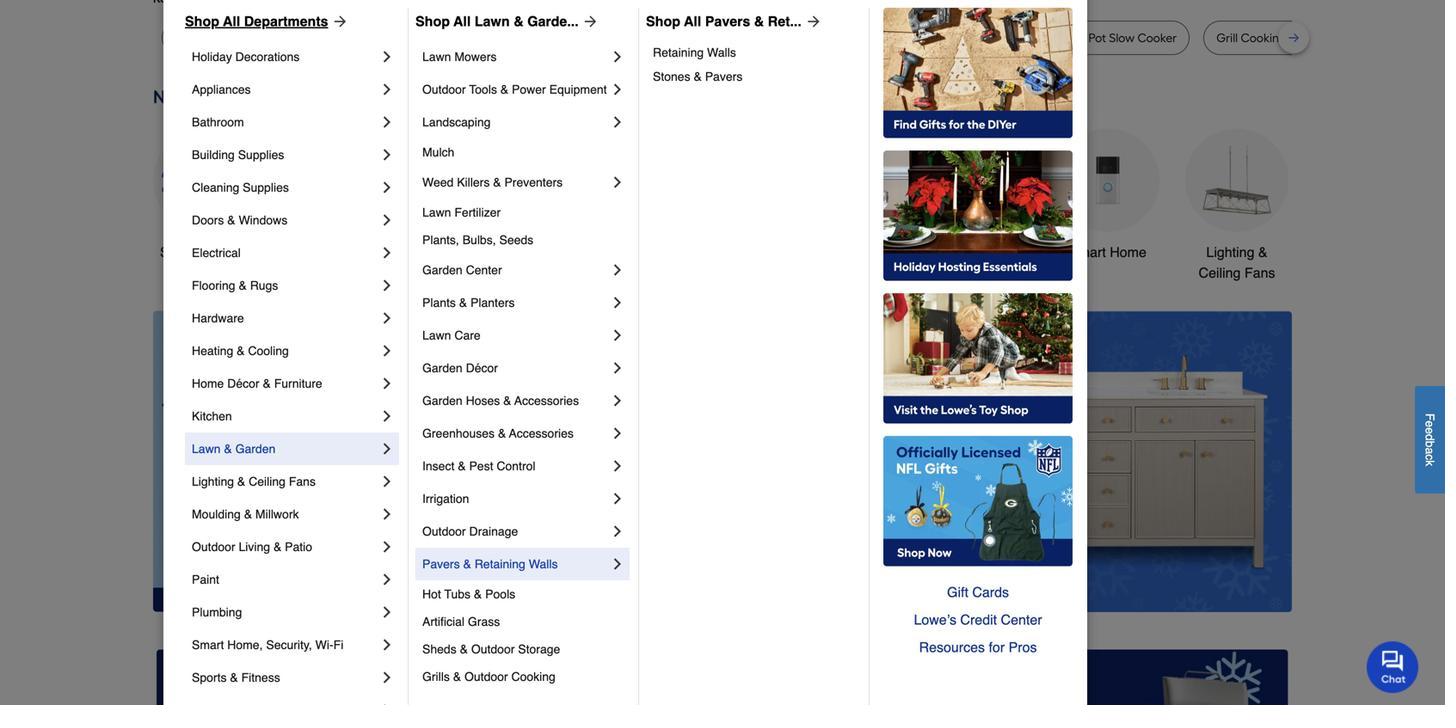 Task type: locate. For each thing, give the bounding box(es) containing it.
landscaping
[[423, 115, 491, 129]]

chevron right image for heating & cooling
[[379, 343, 396, 360]]

pavers up hot
[[423, 558, 460, 571]]

chevron right image
[[379, 48, 396, 65], [609, 81, 627, 98], [379, 244, 396, 262], [609, 262, 627, 279], [379, 310, 396, 327], [609, 327, 627, 344], [379, 441, 396, 458], [609, 458, 627, 475], [379, 473, 396, 491], [609, 491, 627, 508], [379, 539, 396, 556], [609, 556, 627, 573], [379, 604, 396, 621], [379, 637, 396, 654], [379, 670, 396, 687]]

resources for pros
[[920, 640, 1037, 656]]

garden inside the 'garden center' link
[[423, 263, 463, 277]]

décor down heating & cooling at left
[[227, 377, 260, 391]]

chevron right image for pavers & retaining walls
[[609, 556, 627, 573]]

hardware
[[192, 312, 244, 325]]

supplies inside the cleaning supplies link
[[243, 181, 289, 194]]

0 vertical spatial décor
[[466, 361, 498, 375]]

pot for crock pot slow cooker
[[1089, 31, 1107, 45]]

cooling
[[248, 344, 289, 358]]

e up b
[[1424, 428, 1438, 435]]

0 horizontal spatial cooker
[[203, 31, 243, 45]]

0 horizontal spatial bathroom
[[192, 115, 244, 129]]

lighting & ceiling fans link
[[1186, 129, 1289, 284], [192, 466, 379, 498]]

1 vertical spatial lighting & ceiling fans
[[192, 475, 316, 489]]

up to 35 percent off select small appliances. image
[[543, 650, 902, 706]]

1 horizontal spatial center
[[1001, 612, 1043, 628]]

0 horizontal spatial crock
[[282, 31, 314, 45]]

arrow left image
[[473, 462, 491, 479]]

3 pot from the left
[[899, 31, 917, 45]]

sports & fitness
[[192, 671, 280, 685]]

garden inside 'garden hoses & accessories' link
[[423, 394, 463, 408]]

chevron right image for home décor & furniture
[[379, 375, 396, 392]]

1 horizontal spatial ceiling
[[1199, 265, 1241, 281]]

ceiling
[[1199, 265, 1241, 281], [249, 475, 286, 489]]

decorations down christmas
[[555, 265, 629, 281]]

décor up hoses
[[466, 361, 498, 375]]

lawn left care
[[423, 329, 451, 343]]

cooker up holiday at the left top of page
[[203, 31, 243, 45]]

lighting
[[1207, 244, 1255, 260], [192, 475, 234, 489]]

0 horizontal spatial décor
[[227, 377, 260, 391]]

chevron right image for garden hoses & accessories
[[609, 392, 627, 410]]

living
[[239, 540, 270, 554]]

shop up triple slow cooker
[[416, 13, 450, 29]]

equipment
[[550, 83, 607, 96], [817, 265, 883, 281]]

1 horizontal spatial lighting
[[1207, 244, 1255, 260]]

accessories up control on the bottom left of the page
[[509, 427, 574, 441]]

seeds
[[500, 233, 534, 247]]

lawn
[[475, 13, 510, 29], [423, 50, 451, 64], [423, 206, 451, 219], [423, 329, 451, 343], [192, 442, 221, 456]]

credit
[[961, 612, 998, 628]]

cooker
[[203, 31, 243, 45], [436, 31, 475, 45], [1138, 31, 1177, 45]]

pavers down "retaining walls" in the top of the page
[[705, 70, 743, 83]]

hoses
[[466, 394, 500, 408]]

1 horizontal spatial décor
[[466, 361, 498, 375]]

decorations for christmas
[[555, 265, 629, 281]]

2 e from the top
[[1424, 428, 1438, 435]]

retaining down food
[[653, 46, 704, 59]]

0 horizontal spatial fans
[[289, 475, 316, 489]]

1 vertical spatial equipment
[[817, 265, 883, 281]]

0 horizontal spatial smart
[[192, 639, 224, 652]]

0 horizontal spatial walls
[[529, 558, 558, 571]]

outdoor tools & power equipment
[[423, 83, 607, 96]]

smart inside smart home, security, wi-fi link
[[192, 639, 224, 652]]

garden up greenhouses
[[423, 394, 463, 408]]

outdoor for outdoor tools & power equipment
[[423, 83, 466, 96]]

supplies inside building supplies link
[[238, 148, 284, 162]]

crock right instant pot
[[1054, 31, 1086, 45]]

chevron right image for sports & fitness
[[379, 670, 396, 687]]

pavers
[[705, 13, 751, 29], [705, 70, 743, 83], [423, 558, 460, 571]]

rugs
[[250, 279, 278, 293]]

0 vertical spatial bathroom
[[192, 115, 244, 129]]

arrow right image
[[328, 13, 349, 30], [579, 13, 600, 30], [802, 13, 823, 30], [1261, 462, 1278, 479]]

0 horizontal spatial decorations
[[235, 50, 300, 64]]

outdoor drainage
[[423, 525, 518, 539]]

0 horizontal spatial lighting & ceiling fans
[[192, 475, 316, 489]]

supplies for cleaning supplies
[[243, 181, 289, 194]]

recommended searches for you heading
[[153, 0, 1293, 7]]

b
[[1424, 441, 1438, 448]]

chevron right image for building supplies
[[379, 146, 396, 164]]

chevron right image for hardware
[[379, 310, 396, 327]]

all up food
[[684, 13, 702, 29]]

garden for garden center
[[423, 263, 463, 277]]

chevron right image for plumbing
[[379, 604, 396, 621]]

center down "bulbs,"
[[466, 263, 502, 277]]

chevron right image for electrical
[[379, 244, 396, 262]]

1 vertical spatial décor
[[227, 377, 260, 391]]

cooker up "lawn mowers"
[[436, 31, 475, 45]]

1 horizontal spatial walls
[[707, 46, 736, 59]]

1 horizontal spatial slow
[[407, 31, 433, 45]]

arrow right image inside shop all departments link
[[328, 13, 349, 30]]

chevron right image for plants & planters
[[609, 294, 627, 312]]

1 horizontal spatial cooker
[[436, 31, 475, 45]]

lawn for lawn & garden
[[192, 442, 221, 456]]

tools for outdoor tools & power equipment
[[469, 83, 497, 96]]

all up "lawn mowers"
[[454, 13, 471, 29]]

0 horizontal spatial center
[[466, 263, 502, 277]]

chevron right image for lawn mowers
[[609, 48, 627, 65]]

garden down lawn care
[[423, 361, 463, 375]]

shop these last-minute gifts. $99 or less. quantities are limited and won't last. image
[[153, 311, 431, 612]]

arrow right image inside shop all lawn & garde... link
[[579, 13, 600, 30]]

2 horizontal spatial shop
[[646, 13, 681, 29]]

plants
[[423, 296, 456, 310]]

paint link
[[192, 564, 379, 596]]

shop all deals
[[160, 244, 250, 260]]

3 shop from the left
[[646, 13, 681, 29]]

slow cooker
[[175, 31, 243, 45]]

walls down food warmer
[[707, 46, 736, 59]]

artificial grass
[[423, 615, 500, 629]]

tools inside outdoor tools & equipment
[[854, 244, 887, 260]]

lawn up mowers
[[475, 13, 510, 29]]

1 vertical spatial lighting
[[192, 475, 234, 489]]

departments
[[244, 13, 328, 29]]

drainage
[[469, 525, 518, 539]]

accessories up greenhouses & accessories link
[[515, 394, 579, 408]]

all for departments
[[223, 13, 240, 29]]

3 cooker from the left
[[1138, 31, 1177, 45]]

shop all pavers & ret... link
[[646, 11, 823, 32]]

shop all departments
[[185, 13, 328, 29]]

4 pot from the left
[[997, 31, 1014, 45]]

lawn down kitchen at the bottom left
[[192, 442, 221, 456]]

crock
[[282, 31, 314, 45], [794, 31, 826, 45], [1054, 31, 1086, 45]]

arrow right image for shop all pavers & ret...
[[802, 13, 823, 30]]

outdoor
[[423, 83, 466, 96], [801, 244, 851, 260], [423, 525, 466, 539], [192, 540, 235, 554], [471, 643, 515, 657], [465, 670, 508, 684]]

millwork
[[256, 508, 299, 522]]

chevron right image for lawn care
[[609, 327, 627, 344]]

1 horizontal spatial equipment
[[817, 265, 883, 281]]

2 vertical spatial pavers
[[423, 558, 460, 571]]

decorations inside christmas decorations link
[[555, 265, 629, 281]]

electrical link
[[192, 237, 379, 269]]

garden inside garden décor link
[[423, 361, 463, 375]]

0 vertical spatial lighting
[[1207, 244, 1255, 260]]

2 horizontal spatial cooker
[[1138, 31, 1177, 45]]

doors & windows
[[192, 213, 288, 227]]

f e e d b a c k button
[[1416, 386, 1446, 494]]

all up slow cooker
[[223, 13, 240, 29]]

rack
[[1390, 31, 1417, 45]]

garden down kitchen link
[[235, 442, 276, 456]]

& inside lighting & ceiling fans
[[1259, 244, 1268, 260]]

cooker left grill
[[1138, 31, 1177, 45]]

shop up food
[[646, 13, 681, 29]]

0 horizontal spatial equipment
[[550, 83, 607, 96]]

chevron right image for garden center
[[609, 262, 627, 279]]

e up d
[[1424, 421, 1438, 428]]

1 horizontal spatial lighting & ceiling fans
[[1199, 244, 1276, 281]]

smart home link
[[1057, 129, 1160, 263]]

cooking
[[512, 670, 556, 684]]

furniture
[[274, 377, 322, 391]]

1 horizontal spatial crock
[[794, 31, 826, 45]]

1 horizontal spatial cooking
[[1241, 31, 1287, 45]]

kitchen
[[192, 410, 232, 423]]

0 vertical spatial pavers
[[705, 13, 751, 29]]

supplies up windows
[[243, 181, 289, 194]]

lowe's credit center link
[[884, 607, 1073, 634]]

1 shop from the left
[[185, 13, 219, 29]]

0 vertical spatial lighting & ceiling fans link
[[1186, 129, 1289, 284]]

retaining walls
[[653, 46, 736, 59]]

crock pot
[[282, 31, 335, 45]]

get up to 2 free select tools or batteries when you buy 1 with select purchases. image
[[157, 650, 516, 706]]

lighting inside lighting & ceiling fans
[[1207, 244, 1255, 260]]

walls up hot tubs & pools link
[[529, 558, 558, 571]]

3 crock from the left
[[1054, 31, 1086, 45]]

1 vertical spatial supplies
[[243, 181, 289, 194]]

lawn up plants,
[[423, 206, 451, 219]]

1 vertical spatial retaining
[[475, 558, 526, 571]]

decorations down shop all departments link
[[235, 50, 300, 64]]

garden down plants,
[[423, 263, 463, 277]]

pavers up warmer
[[705, 13, 751, 29]]

outdoor living & patio link
[[192, 531, 379, 564]]

chat invite button image
[[1367, 641, 1420, 694]]

shop all deals link
[[153, 129, 256, 263]]

0 vertical spatial smart
[[1070, 244, 1107, 260]]

1 horizontal spatial lighting & ceiling fans link
[[1186, 129, 1289, 284]]

2 horizontal spatial slow
[[1110, 31, 1135, 45]]

2 horizontal spatial crock
[[1054, 31, 1086, 45]]

1 horizontal spatial home
[[1110, 244, 1147, 260]]

1 horizontal spatial decorations
[[555, 265, 629, 281]]

food warmer
[[680, 31, 755, 45]]

crock for crock pot
[[282, 31, 314, 45]]

arrow right image inside shop all pavers & ret... link
[[802, 13, 823, 30]]

1 horizontal spatial fans
[[1245, 265, 1276, 281]]

1 vertical spatial center
[[1001, 612, 1043, 628]]

pot for crock pot cooking pot
[[829, 31, 847, 45]]

greenhouses
[[423, 427, 495, 441]]

outdoor inside outdoor tools & equipment
[[801, 244, 851, 260]]

1 vertical spatial smart
[[192, 639, 224, 652]]

0 vertical spatial retaining
[[653, 46, 704, 59]]

lawn down triple slow cooker
[[423, 50, 451, 64]]

bathroom link
[[192, 106, 379, 139], [928, 129, 1031, 263]]

2 slow from the left
[[407, 31, 433, 45]]

0 vertical spatial decorations
[[235, 50, 300, 64]]

crock down departments
[[282, 31, 314, 45]]

moulding & millwork link
[[192, 498, 379, 531]]

grills
[[423, 670, 450, 684]]

chevron right image for insect & pest control
[[609, 458, 627, 475]]

shop all pavers & ret...
[[646, 13, 802, 29]]

home,
[[227, 639, 263, 652]]

1 horizontal spatial smart
[[1070, 244, 1107, 260]]

chevron right image
[[609, 48, 627, 65], [379, 81, 396, 98], [379, 114, 396, 131], [609, 114, 627, 131], [379, 146, 396, 164], [609, 174, 627, 191], [379, 179, 396, 196], [379, 212, 396, 229], [379, 277, 396, 294], [609, 294, 627, 312], [379, 343, 396, 360], [609, 360, 627, 377], [379, 375, 396, 392], [609, 392, 627, 410], [379, 408, 396, 425], [609, 425, 627, 442], [379, 506, 396, 523], [609, 523, 627, 540], [379, 571, 396, 589], [379, 702, 396, 706]]

2 crock from the left
[[794, 31, 826, 45]]

center up pros
[[1001, 612, 1043, 628]]

walls
[[707, 46, 736, 59], [529, 558, 558, 571]]

outdoor for outdoor living & patio
[[192, 540, 235, 554]]

shop up slow cooker
[[185, 13, 219, 29]]

sports
[[192, 671, 227, 685]]

all right shop
[[196, 244, 211, 260]]

decorations for holiday
[[235, 50, 300, 64]]

shop
[[185, 13, 219, 29], [416, 13, 450, 29], [646, 13, 681, 29]]

1 horizontal spatial shop
[[416, 13, 450, 29]]

1 crock from the left
[[282, 31, 314, 45]]

plants, bulbs, seeds link
[[423, 226, 627, 254]]

2 cooker from the left
[[436, 31, 475, 45]]

smart for smart home, security, wi-fi
[[192, 639, 224, 652]]

food
[[680, 31, 707, 45]]

slow
[[175, 31, 200, 45], [407, 31, 433, 45], [1110, 31, 1135, 45]]

garden hoses & accessories link
[[423, 385, 609, 417]]

windows
[[239, 213, 288, 227]]

fitness
[[241, 671, 280, 685]]

0 horizontal spatial cooking
[[850, 31, 896, 45]]

chevron right image for outdoor drainage
[[609, 523, 627, 540]]

chevron right image for irrigation
[[609, 491, 627, 508]]

1 pot from the left
[[317, 31, 335, 45]]

all for pavers
[[684, 13, 702, 29]]

0 vertical spatial supplies
[[238, 148, 284, 162]]

home décor & furniture
[[192, 377, 322, 391]]

supplies
[[238, 148, 284, 162], [243, 181, 289, 194]]

0 horizontal spatial retaining
[[475, 558, 526, 571]]

fans inside lighting & ceiling fans
[[1245, 265, 1276, 281]]

retaining up pools
[[475, 558, 526, 571]]

0 horizontal spatial home
[[192, 377, 224, 391]]

lowe's credit center
[[914, 612, 1043, 628]]

lawn & garden link
[[192, 433, 379, 466]]

moulding
[[192, 508, 241, 522]]

decorations inside holiday decorations link
[[235, 50, 300, 64]]

smart inside smart home link
[[1070, 244, 1107, 260]]

2 shop from the left
[[416, 13, 450, 29]]

pools
[[486, 588, 516, 602]]

0 vertical spatial ceiling
[[1199, 265, 1241, 281]]

storage
[[518, 643, 561, 657]]

decorations
[[235, 50, 300, 64], [555, 265, 629, 281]]

flooring & rugs
[[192, 279, 278, 293]]

supplies up cleaning supplies
[[238, 148, 284, 162]]

garden inside lawn & garden link
[[235, 442, 276, 456]]

ceiling inside lighting & ceiling fans
[[1199, 265, 1241, 281]]

1 vertical spatial lighting & ceiling fans link
[[192, 466, 379, 498]]

1 cooker from the left
[[203, 31, 243, 45]]

crock pot cooking pot
[[794, 31, 917, 45]]

wi-
[[316, 639, 334, 652]]

1 vertical spatial pavers
[[705, 70, 743, 83]]

5 pot from the left
[[1089, 31, 1107, 45]]

0 horizontal spatial slow
[[175, 31, 200, 45]]

d
[[1424, 434, 1438, 441]]

1 vertical spatial ceiling
[[249, 475, 286, 489]]

hot
[[423, 588, 441, 602]]

& inside outdoor tools & equipment
[[890, 244, 900, 260]]

décor for departments
[[227, 377, 260, 391]]

1 vertical spatial decorations
[[555, 265, 629, 281]]

lawn care
[[423, 329, 481, 343]]

cooking
[[850, 31, 896, 45], [1241, 31, 1287, 45]]

pavers for all
[[705, 13, 751, 29]]

2 pot from the left
[[829, 31, 847, 45]]

1 horizontal spatial bathroom link
[[928, 129, 1031, 263]]

décor
[[466, 361, 498, 375], [227, 377, 260, 391]]

chevron right image for lighting & ceiling fans
[[379, 473, 396, 491]]

0 vertical spatial fans
[[1245, 265, 1276, 281]]

0 horizontal spatial shop
[[185, 13, 219, 29]]

electrical
[[192, 246, 241, 260]]

0 horizontal spatial bathroom link
[[192, 106, 379, 139]]

1 vertical spatial bathroom
[[950, 244, 1009, 260]]

crock down ret...
[[794, 31, 826, 45]]



Task type: describe. For each thing, give the bounding box(es) containing it.
grass
[[468, 615, 500, 629]]

up to 40 percent off select vanities. plus get free local delivery on select vanities. image
[[459, 311, 1293, 613]]

appliances link
[[192, 73, 379, 106]]

holiday decorations link
[[192, 40, 379, 73]]

plants & planters
[[423, 296, 515, 310]]

officially licensed n f l gifts. shop now. image
[[884, 436, 1073, 567]]

sheds & outdoor storage
[[423, 643, 561, 657]]

stones & pavers
[[653, 70, 743, 83]]

grills & outdoor cooking
[[423, 670, 556, 684]]

grill
[[1217, 31, 1239, 45]]

lawn mowers
[[423, 50, 497, 64]]

christmas
[[561, 244, 623, 260]]

sheds
[[423, 643, 457, 657]]

chevron right image for garden décor
[[609, 360, 627, 377]]

new deals every day during 25 days of deals image
[[153, 83, 1293, 112]]

chevron right image for landscaping
[[609, 114, 627, 131]]

grill cooking grate & warming rack
[[1217, 31, 1417, 45]]

holiday hosting essentials. image
[[884, 151, 1073, 281]]

cleaning
[[192, 181, 239, 194]]

0 vertical spatial walls
[[707, 46, 736, 59]]

killers
[[457, 176, 490, 189]]

0 horizontal spatial lighting
[[192, 475, 234, 489]]

2 cooking from the left
[[1241, 31, 1287, 45]]

1 horizontal spatial bathroom
[[950, 244, 1009, 260]]

scroll to item #5 element
[[953, 579, 998, 590]]

plants,
[[423, 233, 459, 247]]

lawn mowers link
[[423, 40, 609, 73]]

décor for lawn
[[466, 361, 498, 375]]

christmas decorations link
[[540, 129, 644, 284]]

tools link
[[411, 129, 515, 263]]

hardware link
[[192, 302, 379, 335]]

resources for pros link
[[884, 634, 1073, 662]]

retaining walls link
[[653, 40, 857, 65]]

chevron right image for outdoor tools & power equipment
[[609, 81, 627, 98]]

heating & cooling link
[[192, 335, 379, 367]]

appliances
[[192, 83, 251, 96]]

flooring
[[192, 279, 235, 293]]

artificial grass link
[[423, 608, 627, 636]]

care
[[455, 329, 481, 343]]

shop for shop all lawn & garde...
[[416, 13, 450, 29]]

chevron right image for doors & windows
[[379, 212, 396, 229]]

chevron right image for appliances
[[379, 81, 396, 98]]

weed
[[423, 176, 454, 189]]

garden for garden hoses & accessories
[[423, 394, 463, 408]]

outdoor for outdoor drainage
[[423, 525, 466, 539]]

chevron right image for smart home, security, wi-fi
[[379, 637, 396, 654]]

tools for outdoor tools & equipment
[[854, 244, 887, 260]]

arrow right image for shop all lawn & garde...
[[579, 13, 600, 30]]

triple
[[374, 31, 404, 45]]

chevron right image for paint
[[379, 571, 396, 589]]

0 vertical spatial home
[[1110, 244, 1147, 260]]

pros
[[1009, 640, 1037, 656]]

1 horizontal spatial retaining
[[653, 46, 704, 59]]

insect & pest control link
[[423, 450, 609, 483]]

plumbing link
[[192, 596, 379, 629]]

security,
[[266, 639, 312, 652]]

microwave countertop
[[515, 31, 640, 45]]

building supplies link
[[192, 139, 379, 171]]

garden hoses & accessories
[[423, 394, 579, 408]]

crock for crock pot cooking pot
[[794, 31, 826, 45]]

building supplies
[[192, 148, 284, 162]]

chevron right image for bathroom
[[379, 114, 396, 131]]

fertilizer
[[455, 206, 501, 219]]

plumbing
[[192, 606, 242, 620]]

stones
[[653, 70, 691, 83]]

crock for crock pot slow cooker
[[1054, 31, 1086, 45]]

chevron right image for kitchen
[[379, 408, 396, 425]]

shop for shop all departments
[[185, 13, 219, 29]]

chevron right image for cleaning supplies
[[379, 179, 396, 196]]

weed killers & preventers
[[423, 176, 563, 189]]

home décor & furniture link
[[192, 367, 379, 400]]

equipment inside outdoor tools & equipment
[[817, 265, 883, 281]]

crock pot slow cooker
[[1054, 31, 1177, 45]]

smart home
[[1070, 244, 1147, 260]]

c
[[1424, 455, 1438, 461]]

arrow right image for shop all departments
[[328, 13, 349, 30]]

plants & planters link
[[423, 287, 609, 319]]

plants, bulbs, seeds
[[423, 233, 534, 247]]

outdoor living & patio
[[192, 540, 312, 554]]

1 vertical spatial fans
[[289, 475, 316, 489]]

0 vertical spatial lighting & ceiling fans
[[1199, 244, 1276, 281]]

mowers
[[455, 50, 497, 64]]

0 vertical spatial center
[[466, 263, 502, 277]]

scroll to item #2 image
[[829, 581, 871, 588]]

1 vertical spatial walls
[[529, 558, 558, 571]]

smart home, security, wi-fi link
[[192, 629, 379, 662]]

lawn & garden
[[192, 442, 276, 456]]

moulding & millwork
[[192, 508, 299, 522]]

all for deals
[[196, 244, 211, 260]]

0 vertical spatial accessories
[[515, 394, 579, 408]]

instant pot
[[956, 31, 1014, 45]]

pavers for &
[[705, 70, 743, 83]]

chevron right image for outdoor living & patio
[[379, 539, 396, 556]]

microwave
[[515, 31, 574, 45]]

kitchen link
[[192, 400, 379, 433]]

smart for smart home
[[1070, 244, 1107, 260]]

1 slow from the left
[[175, 31, 200, 45]]

chevron right image for lawn & garden
[[379, 441, 396, 458]]

chevron right image for holiday decorations
[[379, 48, 396, 65]]

heating
[[192, 344, 233, 358]]

a
[[1424, 448, 1438, 455]]

shop all lawn & garde... link
[[416, 11, 600, 32]]

hot tubs & pools link
[[423, 581, 627, 608]]

outdoor tools & power equipment link
[[423, 73, 609, 106]]

lawn care link
[[423, 319, 609, 352]]

doors
[[192, 213, 224, 227]]

chevron right image for weed killers & preventers
[[609, 174, 627, 191]]

3 slow from the left
[[1110, 31, 1135, 45]]

lawn fertilizer
[[423, 206, 501, 219]]

pot for crock pot
[[317, 31, 335, 45]]

pavers & retaining walls link
[[423, 548, 609, 581]]

shop for shop all pavers & ret...
[[646, 13, 681, 29]]

irrigation
[[423, 492, 469, 506]]

lawn for lawn fertilizer
[[423, 206, 451, 219]]

flooring & rugs link
[[192, 269, 379, 302]]

mulch link
[[423, 139, 627, 166]]

outdoor for outdoor tools & equipment
[[801, 244, 851, 260]]

smart home, security, wi-fi
[[192, 639, 344, 652]]

1 e from the top
[[1424, 421, 1438, 428]]

visit the lowe's toy shop. image
[[884, 293, 1073, 424]]

garden for garden décor
[[423, 361, 463, 375]]

lawn for lawn mowers
[[423, 50, 451, 64]]

supplies for building supplies
[[238, 148, 284, 162]]

chevron right image for greenhouses & accessories
[[609, 425, 627, 442]]

0 vertical spatial equipment
[[550, 83, 607, 96]]

stones & pavers link
[[653, 65, 857, 89]]

sports & fitness link
[[192, 662, 379, 695]]

up to 30 percent off select grills and accessories. image
[[930, 650, 1289, 706]]

grills & outdoor cooking link
[[423, 664, 627, 691]]

lawn fertilizer link
[[423, 199, 627, 226]]

shop all departments link
[[185, 11, 349, 32]]

1 vertical spatial home
[[192, 377, 224, 391]]

chevron right image for moulding & millwork
[[379, 506, 396, 523]]

0 horizontal spatial lighting & ceiling fans link
[[192, 466, 379, 498]]

bulbs,
[[463, 233, 496, 247]]

& inside 'link'
[[459, 296, 467, 310]]

1 vertical spatial accessories
[[509, 427, 574, 441]]

all for lawn
[[454, 13, 471, 29]]

0 horizontal spatial ceiling
[[249, 475, 286, 489]]

lawn for lawn care
[[423, 329, 451, 343]]

countertop
[[577, 31, 640, 45]]

shop all lawn & garde...
[[416, 13, 579, 29]]

cleaning supplies
[[192, 181, 289, 194]]

scroll to item #4 image
[[912, 581, 953, 588]]

cleaning supplies link
[[192, 171, 379, 204]]

doors & windows link
[[192, 204, 379, 237]]

outdoor tools & equipment link
[[799, 129, 902, 284]]

pot for instant pot
[[997, 31, 1014, 45]]

find gifts for the diyer. image
[[884, 8, 1073, 139]]

control
[[497, 460, 536, 473]]

holiday
[[192, 50, 232, 64]]

ret...
[[768, 13, 802, 29]]

chevron right image for flooring & rugs
[[379, 277, 396, 294]]

pavers & retaining walls
[[423, 558, 558, 571]]

1 cooking from the left
[[850, 31, 896, 45]]

holiday decorations
[[192, 50, 300, 64]]



Task type: vqa. For each thing, say whether or not it's contained in the screenshot.
chevron right image associated with Garden Center
yes



